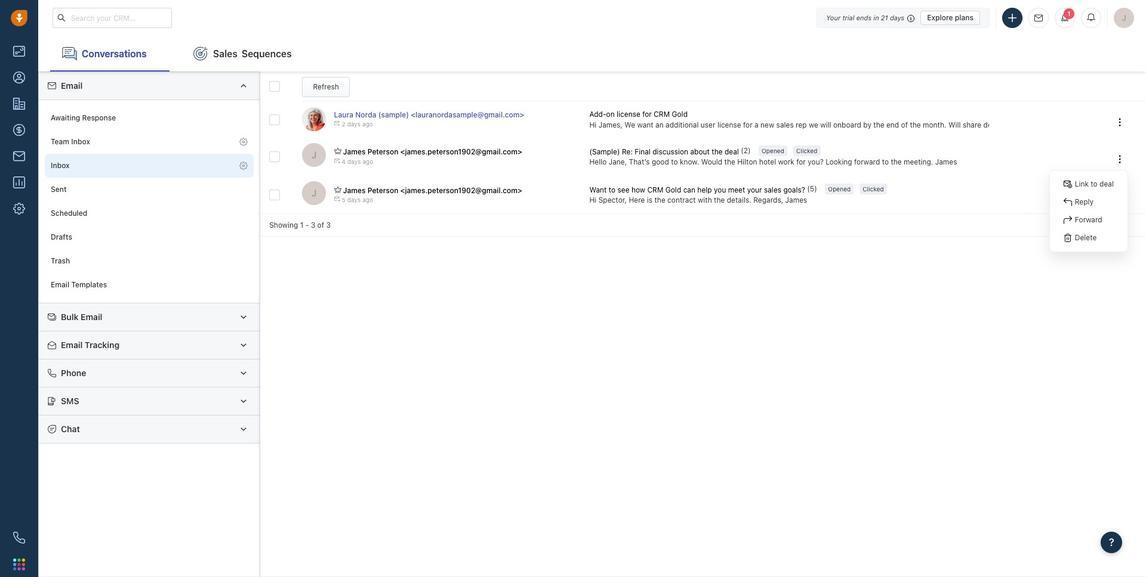 Task type: vqa. For each thing, say whether or not it's contained in the screenshot.
Won
no



Task type: locate. For each thing, give the bounding box(es) containing it.
for left you?
[[796, 157, 806, 166]]

2 vertical spatial for
[[796, 157, 806, 166]]

0 horizontal spatial of
[[317, 221, 324, 230]]

crm up an
[[654, 110, 670, 119]]

opened right (5)
[[828, 186, 851, 193]]

opened up hello jane, that's good to know. would the hilton hotel work for you? looking forward to the meeting. james
[[762, 148, 784, 155]]

1 horizontal spatial clicked
[[863, 186, 884, 193]]

laura right the soon.
[[1060, 120, 1079, 129]]

the right is
[[655, 196, 665, 205]]

crm for for
[[654, 110, 670, 119]]

1 james peterson <james.peterson1902@gmail.com> from the top
[[343, 148, 522, 157]]

peterson up 5 days ago
[[368, 186, 398, 195]]

0 horizontal spatial for
[[642, 110, 652, 119]]

2 vertical spatial ago
[[362, 196, 373, 203]]

2 hi from the top
[[589, 196, 597, 205]]

1 vertical spatial <james.peterson1902@gmail.com>
[[400, 186, 522, 195]]

sales inside add-on license for crm gold hi james, we want an additional user license for a new sales rep we will onboard by the end of the month. will share details soon. regards, laura
[[776, 120, 794, 129]]

details
[[984, 120, 1006, 129]]

outgoing image left 5
[[334, 196, 340, 202]]

days for add-on license for crm gold
[[347, 121, 361, 128]]

want
[[637, 120, 653, 129]]

1 vertical spatial ago
[[363, 158, 373, 165]]

0 vertical spatial clicked
[[796, 148, 818, 155]]

1 vertical spatial peterson
[[368, 186, 398, 195]]

gold for how
[[666, 185, 681, 194]]

team
[[51, 138, 69, 147]]

conversations link
[[50, 36, 170, 72]]

deal
[[725, 147, 739, 156], [1100, 180, 1114, 189]]

ago right 4
[[363, 158, 373, 165]]

sales sequences
[[213, 48, 292, 59]]

james
[[343, 148, 366, 157], [935, 157, 957, 166], [343, 186, 366, 195], [785, 196, 807, 205]]

1 horizontal spatial laura
[[1060, 120, 1079, 129]]

bulk email
[[61, 312, 102, 322]]

link to deal
[[1075, 180, 1114, 189]]

email for email templates
[[51, 281, 69, 290]]

0 vertical spatial ago
[[362, 121, 373, 128]]

license up we
[[617, 110, 640, 119]]

(sample) re: final discussion about the deal (2)
[[589, 146, 751, 156]]

peterson up the 4 days ago
[[368, 148, 398, 157]]

laura
[[334, 111, 353, 120], [1060, 120, 1079, 129]]

for left a
[[743, 120, 753, 129]]

<james.peterson1902@gmail.com> for want
[[400, 186, 522, 195]]

help
[[697, 185, 712, 194]]

hi down want
[[589, 196, 597, 205]]

phone
[[61, 368, 86, 378]]

gold inside add-on license for crm gold hi james, we want an additional user license for a new sales rep we will onboard by the end of the month. will share details soon. regards, laura
[[672, 110, 688, 119]]

1 vertical spatial inbox
[[51, 161, 70, 170]]

deal right "link"
[[1100, 180, 1114, 189]]

forward
[[1075, 216, 1102, 225]]

email inside email templates link
[[51, 281, 69, 290]]

1 vertical spatial hi
[[589, 196, 597, 205]]

we
[[809, 120, 818, 129]]

team inbox link
[[45, 130, 254, 154]]

0 horizontal spatial deal
[[725, 147, 739, 156]]

freshworks switcher image
[[13, 559, 25, 571]]

<lauranordasample@gmail.com>
[[411, 111, 524, 120]]

of right end
[[901, 120, 908, 129]]

1
[[1067, 10, 1071, 17], [300, 221, 303, 230]]

0 vertical spatial laura
[[334, 111, 353, 120]]

2 outgoing image from the top
[[334, 196, 340, 202]]

peterson for want to see how crm gold can help you meet your sales goals? (5)
[[368, 186, 398, 195]]

2 peterson from the top
[[368, 186, 398, 195]]

1 vertical spatial james peterson <james.peterson1902@gmail.com>
[[343, 186, 522, 195]]

for up 'want'
[[642, 110, 652, 119]]

license
[[617, 110, 640, 119], [718, 120, 741, 129]]

days right 5
[[347, 196, 361, 203]]

2 days ago
[[342, 121, 373, 128]]

incoming image
[[334, 121, 340, 127]]

deal left (2)
[[725, 147, 739, 156]]

email up awaiting on the left top of page
[[61, 81, 83, 91]]

outgoing image
[[334, 158, 340, 164], [334, 196, 340, 202]]

for
[[642, 110, 652, 119], [743, 120, 753, 129], [796, 157, 806, 166]]

regards, inside add-on license for crm gold hi james, we want an additional user license for a new sales rep we will onboard by the end of the month. will share details soon. regards, laura
[[1028, 120, 1058, 129]]

email templates
[[51, 281, 107, 290]]

1 horizontal spatial inbox
[[71, 138, 90, 147]]

1 <james.peterson1902@gmail.com> from the top
[[400, 148, 522, 157]]

0 vertical spatial 1
[[1067, 10, 1071, 17]]

email right bulk at the bottom left of page
[[81, 312, 102, 322]]

ago down norda
[[362, 121, 373, 128]]

email up phone
[[61, 340, 83, 350]]

hi spector, here is the contract with the details. regards, james
[[589, 196, 807, 205]]

peterson
[[368, 148, 398, 157], [368, 186, 398, 195]]

opened for (5)
[[828, 186, 851, 193]]

of inside add-on license for crm gold hi james, we want an additional user license for a new sales rep we will onboard by the end of the month. will share details soon. regards, laura
[[901, 120, 908, 129]]

0 horizontal spatial 3
[[311, 221, 315, 230]]

gold
[[672, 110, 688, 119], [666, 185, 681, 194]]

add-
[[589, 110, 606, 119]]

regards, down your at the top right
[[754, 196, 783, 205]]

james peterson <james.peterson1902@gmail.com> for want
[[343, 186, 522, 195]]

days right 2
[[347, 121, 361, 128]]

james peterson <james.peterson1902@gmail.com> for (sample)
[[343, 148, 522, 157]]

gold up contract
[[666, 185, 681, 194]]

0 vertical spatial hi
[[589, 120, 597, 129]]

by
[[863, 120, 872, 129]]

email down trash
[[51, 281, 69, 290]]

sales
[[213, 48, 238, 59]]

crm for how
[[647, 185, 664, 194]]

james up 5 days ago
[[343, 186, 366, 195]]

0 vertical spatial sales
[[776, 120, 794, 129]]

1 horizontal spatial 3
[[326, 221, 331, 230]]

days
[[890, 13, 905, 21], [347, 121, 361, 128], [347, 158, 361, 165], [347, 196, 361, 203]]

crm up is
[[647, 185, 664, 194]]

here
[[629, 196, 645, 205]]

0 horizontal spatial clicked
[[796, 148, 818, 155]]

regards, right the soon.
[[1028, 120, 1058, 129]]

(sample)
[[378, 111, 409, 120]]

see
[[618, 185, 630, 194]]

bulk
[[61, 312, 79, 322]]

rep
[[796, 120, 807, 129]]

you
[[714, 185, 726, 194]]

0 vertical spatial of
[[901, 120, 908, 129]]

outgoing image left 4
[[334, 158, 340, 164]]

will
[[820, 120, 831, 129]]

spector,
[[599, 196, 627, 205]]

goals?
[[783, 185, 805, 194]]

1 vertical spatial clicked
[[863, 186, 884, 193]]

to up spector, on the right of the page
[[609, 185, 616, 194]]

the
[[874, 120, 885, 129], [910, 120, 921, 129], [712, 147, 723, 156], [724, 157, 735, 166], [891, 157, 902, 166], [655, 196, 665, 205], [714, 196, 725, 205]]

hilton
[[737, 157, 757, 166]]

1 horizontal spatial regards,
[[1028, 120, 1058, 129]]

clicked
[[796, 148, 818, 155], [863, 186, 884, 193]]

clicked down forward
[[863, 186, 884, 193]]

1 vertical spatial 1
[[300, 221, 303, 230]]

(2)
[[741, 146, 751, 155]]

sales
[[776, 120, 794, 129], [764, 185, 781, 194]]

the down you
[[714, 196, 725, 205]]

laura up 2
[[334, 111, 353, 120]]

Search your CRM... text field
[[53, 8, 172, 28]]

1 vertical spatial outgoing image
[[334, 196, 340, 202]]

0 vertical spatial outgoing image
[[334, 158, 340, 164]]

0 vertical spatial license
[[617, 110, 640, 119]]

tab list
[[38, 36, 1146, 72]]

your
[[747, 185, 762, 194]]

james up the 4 days ago
[[343, 148, 366, 157]]

ago right 5
[[362, 196, 373, 203]]

the right the by
[[874, 120, 885, 129]]

3
[[311, 221, 315, 230], [326, 221, 331, 230]]

0 vertical spatial opened
[[762, 148, 784, 155]]

0 vertical spatial gold
[[672, 110, 688, 119]]

1 horizontal spatial deal
[[1100, 180, 1114, 189]]

1 outgoing image from the top
[[334, 158, 340, 164]]

crm inside add-on license for crm gold hi james, we want an additional user license for a new sales rep we will onboard by the end of the month. will share details soon. regards, laura
[[654, 110, 670, 119]]

gold inside want to see how crm gold can help you meet your sales goals? (5)
[[666, 185, 681, 194]]

1 vertical spatial gold
[[666, 185, 681, 194]]

sales inside want to see how crm gold can help you meet your sales goals? (5)
[[764, 185, 781, 194]]

refresh
[[313, 82, 339, 91]]

inbox link
[[45, 154, 254, 178]]

showing 1 - 3 of 3
[[269, 221, 331, 230]]

1 horizontal spatial opened
[[828, 186, 851, 193]]

email templates link
[[45, 273, 254, 297]]

sequences
[[242, 48, 292, 59]]

hotel
[[759, 157, 776, 166]]

1 hi from the top
[[589, 120, 597, 129]]

crm inside want to see how crm gold can help you meet your sales goals? (5)
[[647, 185, 664, 194]]

1 vertical spatial of
[[317, 221, 324, 230]]

0 horizontal spatial opened
[[762, 148, 784, 155]]

user
[[701, 120, 715, 129]]

1 vertical spatial crm
[[647, 185, 664, 194]]

outgoing image for hello
[[334, 158, 340, 164]]

forward
[[854, 157, 880, 166]]

0 vertical spatial <james.peterson1902@gmail.com>
[[400, 148, 522, 157]]

days right 4
[[347, 158, 361, 165]]

good
[[652, 157, 669, 166]]

gold up additional
[[672, 110, 688, 119]]

clicked up you?
[[796, 148, 818, 155]]

scheduled link
[[45, 202, 254, 226]]

james down the goals?
[[785, 196, 807, 205]]

0 vertical spatial for
[[642, 110, 652, 119]]

0 vertical spatial peterson
[[368, 148, 398, 157]]

1 vertical spatial laura
[[1060, 120, 1079, 129]]

of right '-'
[[317, 221, 324, 230]]

1 vertical spatial license
[[718, 120, 741, 129]]

license right user
[[718, 120, 741, 129]]

showing
[[269, 221, 298, 230]]

email
[[61, 81, 83, 91], [51, 281, 69, 290], [81, 312, 102, 322], [61, 340, 83, 350]]

inbox right "team"
[[71, 138, 90, 147]]

0 vertical spatial james peterson <james.peterson1902@gmail.com>
[[343, 148, 522, 157]]

tracking
[[85, 340, 119, 350]]

link
[[1075, 180, 1089, 189]]

2 <james.peterson1902@gmail.com> from the top
[[400, 186, 522, 195]]

sales left rep
[[776, 120, 794, 129]]

<james.peterson1902@gmail.com>
[[400, 148, 522, 157], [400, 186, 522, 195]]

hello jane, that's good to know. would the hilton hotel work for you? looking forward to the meeting. james
[[589, 157, 957, 166]]

phone image
[[13, 533, 25, 544]]

0 horizontal spatial license
[[617, 110, 640, 119]]

1 vertical spatial for
[[743, 120, 753, 129]]

1 vertical spatial opened
[[828, 186, 851, 193]]

inbox down "team"
[[51, 161, 70, 170]]

gold for for
[[672, 110, 688, 119]]

1 horizontal spatial of
[[901, 120, 908, 129]]

sales right your at the top right
[[764, 185, 781, 194]]

hi
[[589, 120, 597, 129], [589, 196, 597, 205]]

0 vertical spatial inbox
[[71, 138, 90, 147]]

(sample) re: final discussion about the deal button
[[589, 146, 741, 157]]

1 vertical spatial sales
[[764, 185, 781, 194]]

0 horizontal spatial inbox
[[51, 161, 70, 170]]

0 vertical spatial crm
[[654, 110, 670, 119]]

clicked for work
[[796, 148, 818, 155]]

hi down add-
[[589, 120, 597, 129]]

clicked for james
[[863, 186, 884, 193]]

hi inside add-on license for crm gold hi james, we want an additional user license for a new sales rep we will onboard by the end of the month. will share details soon. regards, laura
[[589, 120, 597, 129]]

days right 21
[[890, 13, 905, 21]]

want to see how crm gold can help you meet your sales goals? link
[[589, 185, 807, 195]]

the up would
[[712, 147, 723, 156]]

2 james peterson <james.peterson1902@gmail.com> from the top
[[343, 186, 522, 195]]

0 horizontal spatial regards,
[[754, 196, 783, 205]]

new
[[761, 120, 774, 129]]

0 vertical spatial regards,
[[1028, 120, 1058, 129]]

0 vertical spatial deal
[[725, 147, 739, 156]]

in
[[874, 13, 879, 21]]

1 peterson from the top
[[368, 148, 398, 157]]



Task type: describe. For each thing, give the bounding box(es) containing it.
explore plans link
[[921, 10, 980, 25]]

to down discussion
[[671, 157, 678, 166]]

4 days ago
[[342, 158, 373, 165]]

to right forward
[[882, 157, 889, 166]]

4
[[342, 158, 346, 165]]

know.
[[680, 157, 699, 166]]

sent
[[51, 185, 67, 194]]

sales sequences link
[[181, 36, 304, 72]]

delete
[[1075, 234, 1097, 243]]

re:
[[622, 147, 633, 156]]

chat
[[61, 424, 80, 435]]

will
[[949, 120, 961, 129]]

0 horizontal spatial 1
[[300, 221, 303, 230]]

outgoing image for hi
[[334, 196, 340, 202]]

add-on license for crm gold link
[[589, 109, 688, 120]]

how
[[632, 185, 645, 194]]

the left hilton
[[724, 157, 735, 166]]

final
[[635, 147, 651, 156]]

with
[[698, 196, 712, 205]]

is
[[647, 196, 653, 205]]

inbox inside inbox link
[[51, 161, 70, 170]]

explore plans
[[927, 13, 974, 22]]

add-on license for crm gold hi james, we want an additional user license for a new sales rep we will onboard by the end of the month. will share details soon. regards, laura
[[589, 110, 1079, 129]]

work
[[778, 157, 794, 166]]

your trial ends in 21 days
[[826, 13, 905, 21]]

on
[[606, 110, 615, 119]]

1 horizontal spatial 1
[[1067, 10, 1071, 17]]

1 horizontal spatial for
[[743, 120, 753, 129]]

want
[[589, 185, 607, 194]]

1 link
[[1055, 8, 1075, 28]]

onboard
[[833, 120, 861, 129]]

2 3 from the left
[[326, 221, 331, 230]]

a
[[755, 120, 759, 129]]

5 days ago
[[342, 196, 373, 203]]

2
[[342, 121, 345, 128]]

deal inside (sample) re: final discussion about the deal (2)
[[725, 147, 739, 156]]

opened for (2)
[[762, 148, 784, 155]]

inbox inside 'team inbox' link
[[71, 138, 90, 147]]

email for email
[[61, 81, 83, 91]]

days for (sample) re: final discussion about the deal
[[347, 158, 361, 165]]

soon.
[[1008, 120, 1026, 129]]

scheduled
[[51, 209, 87, 218]]

ends
[[856, 13, 872, 21]]

templates
[[71, 281, 107, 290]]

the left meeting.
[[891, 157, 902, 166]]

conversations
[[82, 48, 147, 59]]

ago for (sample) re: final discussion about the deal (2)
[[363, 158, 373, 165]]

email for email tracking
[[61, 340, 83, 350]]

drafts link
[[45, 226, 254, 250]]

ago for want to see how crm gold can help you meet your sales goals? (5)
[[362, 196, 373, 203]]

add-on license for crm gold button
[[589, 109, 688, 120]]

2 horizontal spatial for
[[796, 157, 806, 166]]

meet
[[728, 185, 745, 194]]

1 vertical spatial deal
[[1100, 180, 1114, 189]]

21
[[881, 13, 888, 21]]

your
[[826, 13, 841, 21]]

0 horizontal spatial laura
[[334, 111, 353, 120]]

laura norda (sample) <lauranordasample@gmail.com> link
[[334, 111, 524, 120]]

1 3 from the left
[[311, 221, 315, 230]]

want to see how crm gold can help you meet your sales goals? (5)
[[589, 185, 817, 194]]

laura inside add-on license for crm gold hi james, we want an additional user license for a new sales rep we will onboard by the end of the month. will share details soon. regards, laura
[[1060, 120, 1079, 129]]

details.
[[727, 196, 751, 205]]

response
[[82, 114, 116, 123]]

<james.peterson1902@gmail.com> for (sample)
[[400, 148, 522, 157]]

(sample)
[[589, 147, 620, 156]]

(5)
[[807, 185, 817, 194]]

want to see how crm gold can help you meet your sales goals? button
[[589, 185, 807, 195]]

peterson for (sample) re: final discussion about the deal (2)
[[368, 148, 398, 157]]

the left month.
[[910, 120, 921, 129]]

days for want to see how crm gold can help you meet your sales goals?
[[347, 196, 361, 203]]

email tracking
[[61, 340, 119, 350]]

the inside (sample) re: final discussion about the deal (2)
[[712, 147, 723, 156]]

sent link
[[45, 178, 254, 202]]

1 horizontal spatial license
[[718, 120, 741, 129]]

looking
[[826, 157, 852, 166]]

to inside want to see how crm gold can help you meet your sales goals? (5)
[[609, 185, 616, 194]]

1 vertical spatial regards,
[[754, 196, 783, 205]]

meeting.
[[904, 157, 933, 166]]

explore
[[927, 13, 953, 22]]

reply
[[1075, 198, 1094, 207]]

that's
[[629, 157, 650, 166]]

month.
[[923, 120, 947, 129]]

you?
[[808, 157, 824, 166]]

awaiting response link
[[45, 106, 254, 130]]

about
[[690, 147, 710, 156]]

contract
[[667, 196, 696, 205]]

trash link
[[45, 250, 254, 273]]

discussion
[[653, 147, 688, 156]]

an
[[656, 120, 664, 129]]

plans
[[955, 13, 974, 22]]

james right meeting.
[[935, 157, 957, 166]]

to right "link"
[[1091, 180, 1098, 189]]

(sample) re: final discussion about the deal link
[[589, 146, 741, 157]]

james,
[[599, 120, 623, 129]]

jane,
[[609, 157, 627, 166]]

end
[[887, 120, 899, 129]]

sms
[[61, 396, 79, 407]]

-
[[305, 221, 309, 230]]

norda
[[355, 111, 376, 120]]

tab list containing conversations
[[38, 36, 1146, 72]]

would
[[701, 157, 722, 166]]

trash
[[51, 257, 70, 266]]

awaiting
[[51, 114, 80, 123]]

phone element
[[7, 527, 31, 550]]



